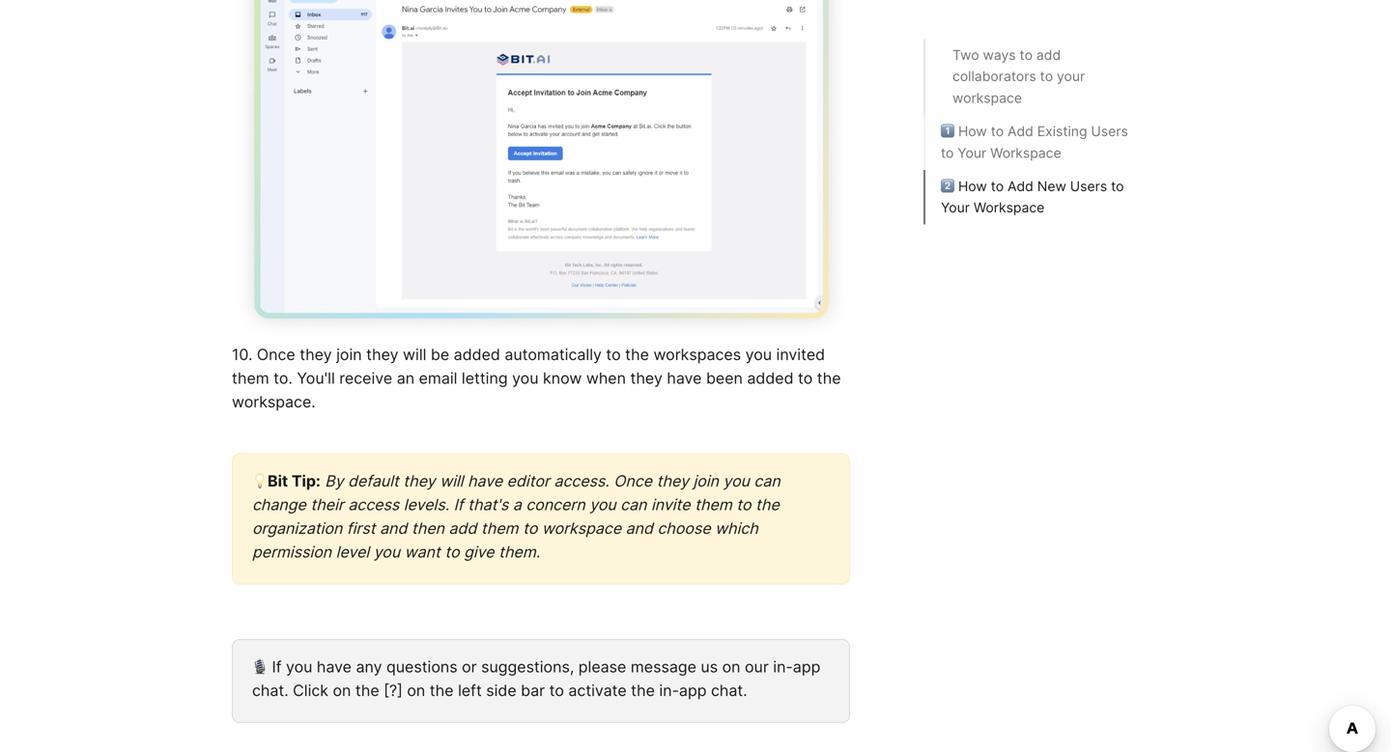 Task type: vqa. For each thing, say whether or not it's contained in the screenshot.
)
no



Task type: locate. For each thing, give the bounding box(es) containing it.
the
[[625, 346, 649, 365], [817, 369, 841, 388], [756, 496, 780, 515], [356, 682, 379, 701], [430, 682, 454, 701], [631, 682, 655, 701]]

1 vertical spatial if
[[272, 658, 282, 677]]

1 vertical spatial join
[[693, 472, 719, 491]]

how inside 2️⃣ how to add new users to your workspace
[[959, 178, 987, 195]]

editor
[[507, 472, 550, 491]]

they up you'll
[[300, 346, 332, 365]]

to.
[[274, 369, 293, 388]]

0 horizontal spatial have
[[317, 658, 352, 677]]

1 vertical spatial added
[[747, 369, 794, 388]]

add inside 1️⃣ how to add existing users to your workspace
[[1008, 123, 1034, 140]]

add up your
[[1037, 47, 1061, 63]]

0 vertical spatial how
[[959, 123, 987, 140]]

workspace up new
[[991, 145, 1062, 161]]

you left the "invited"
[[746, 346, 772, 365]]

users inside 2️⃣ how to add new users to your workspace
[[1071, 178, 1108, 195]]

2 add from the top
[[1008, 178, 1034, 195]]

0 horizontal spatial chat.
[[252, 682, 289, 701]]

can up which
[[754, 472, 781, 491]]

app
[[793, 658, 821, 677], [679, 682, 707, 701]]

to
[[1020, 47, 1033, 63], [1041, 69, 1053, 85], [991, 123, 1004, 140], [941, 145, 954, 161], [991, 178, 1004, 195], [1111, 178, 1124, 195], [606, 346, 621, 365], [798, 369, 813, 388], [737, 496, 751, 515], [523, 519, 538, 538], [445, 543, 460, 562], [549, 682, 564, 701]]

invited
[[777, 346, 825, 365]]

workspace
[[953, 90, 1022, 107], [542, 519, 622, 538]]

in-
[[773, 658, 793, 677], [659, 682, 679, 701]]

which
[[715, 519, 758, 538]]

1 add from the top
[[1008, 123, 1034, 140]]

users right existing
[[1091, 123, 1129, 140]]

1 vertical spatial users
[[1071, 178, 1108, 195]]

0 vertical spatial have
[[667, 369, 702, 388]]

add left existing
[[1008, 123, 1034, 140]]

have up that's
[[468, 472, 503, 491]]

your for 2️⃣
[[941, 200, 970, 216]]

0 horizontal spatial and
[[380, 519, 407, 538]]

added down the "invited"
[[747, 369, 794, 388]]

they up receive
[[366, 346, 399, 365]]

and
[[380, 519, 407, 538], [626, 519, 653, 538]]

1 horizontal spatial and
[[626, 519, 653, 538]]

0 horizontal spatial workspace
[[542, 519, 622, 538]]

the up which
[[756, 496, 780, 515]]

chat.
[[252, 682, 289, 701], [711, 682, 748, 701]]

add
[[1008, 123, 1034, 140], [1008, 178, 1034, 195]]

workspace for new
[[974, 200, 1045, 216]]

1 vertical spatial workspace
[[542, 519, 622, 538]]

1 horizontal spatial app
[[793, 658, 821, 677]]

2 horizontal spatial them
[[695, 496, 732, 515]]

have down the workspaces
[[667, 369, 702, 388]]

1 vertical spatial add
[[1008, 178, 1034, 195]]

0 horizontal spatial join
[[336, 346, 362, 365]]

on right 'us' at the right bottom of page
[[722, 658, 741, 677]]

workspace down concern
[[542, 519, 622, 538]]

workspace for existing
[[991, 145, 1062, 161]]

workspace down new
[[974, 200, 1045, 216]]

choose
[[658, 519, 711, 538]]

10.
[[232, 346, 253, 365]]

on
[[722, 658, 741, 677], [333, 682, 351, 701], [407, 682, 426, 701]]

1 horizontal spatial chat.
[[711, 682, 748, 701]]

your inside 2️⃣ how to add new users to your workspace
[[941, 200, 970, 216]]

users for new
[[1071, 178, 1108, 195]]

join up receive
[[336, 346, 362, 365]]

2 vertical spatial them
[[481, 519, 519, 538]]

app down 'us' at the right bottom of page
[[679, 682, 707, 701]]

1 vertical spatial in-
[[659, 682, 679, 701]]

chat. down 'us' at the right bottom of page
[[711, 682, 748, 701]]

have
[[667, 369, 702, 388], [468, 472, 503, 491], [317, 658, 352, 677]]

when
[[586, 369, 626, 388]]

if inside 🎙 if you have any questions or suggestions, please message us on our in-app chat. click on the [?] on the left side bar to activate the in-app chat.
[[272, 658, 282, 677]]

added up letting
[[454, 346, 500, 365]]

two
[[953, 47, 980, 63]]

workspaces
[[654, 346, 741, 365]]

they
[[300, 346, 332, 365], [366, 346, 399, 365], [631, 369, 663, 388], [403, 472, 436, 491], [657, 472, 689, 491]]

1 and from the left
[[380, 519, 407, 538]]

permission
[[252, 543, 332, 562]]

in- down message on the bottom of the page
[[659, 682, 679, 701]]

and down invite
[[626, 519, 653, 538]]

your
[[958, 145, 987, 161], [941, 200, 970, 216]]

any
[[356, 658, 382, 677]]

concern
[[526, 496, 585, 515]]

to right 'ways'
[[1020, 47, 1033, 63]]

1 vertical spatial add
[[449, 519, 477, 538]]

an
[[397, 369, 415, 388]]

🎙 if you have any questions or suggestions, please message us on our in-app chat. click on the [?] on the left side bar to activate the in-app chat.
[[252, 658, 825, 701]]

to left give
[[445, 543, 460, 562]]

you up click
[[286, 658, 313, 677]]

questions
[[387, 658, 458, 677]]

2️⃣ how to add new users to your workspace
[[941, 178, 1124, 216]]

to down the "invited"
[[798, 369, 813, 388]]

1 vertical spatial have
[[468, 472, 503, 491]]

1 horizontal spatial workspace
[[953, 90, 1022, 107]]

your up 2️⃣ how to add new users to your workspace
[[958, 145, 987, 161]]

1 horizontal spatial in-
[[773, 658, 793, 677]]

users for existing
[[1091, 123, 1129, 140]]

1️⃣ how to add existing users to your workspace
[[941, 123, 1129, 161]]

message
[[631, 658, 697, 677]]

will up an
[[403, 346, 427, 365]]

your down 2️⃣
[[941, 200, 970, 216]]

to down 1️⃣ at the right top of page
[[941, 145, 954, 161]]

please
[[579, 658, 627, 677]]

will
[[403, 346, 427, 365], [440, 472, 463, 491]]

1 chat. from the left
[[252, 682, 289, 701]]

0 vertical spatial add
[[1008, 123, 1034, 140]]

workspace.
[[232, 393, 316, 412]]

1 vertical spatial will
[[440, 472, 463, 491]]

by default they will have editor access. once they join you can change their access levels. if that's a concern you can invite them to the organization first and then add them to workspace and choose which permission level you want to give them.
[[252, 472, 785, 562]]

join inside by default they will have editor access. once they join you can change their access levels. if that's a concern you can invite them to the organization first and then add them to workspace and choose which permission level you want to give them.
[[693, 472, 719, 491]]

them
[[232, 369, 269, 388], [695, 496, 732, 515], [481, 519, 519, 538]]

two ways to add collaborators to your workspace link
[[953, 44, 1133, 109]]

add
[[1037, 47, 1061, 63], [449, 519, 477, 538]]

0 horizontal spatial app
[[679, 682, 707, 701]]

access.
[[554, 472, 610, 491]]

1 horizontal spatial if
[[454, 496, 464, 515]]

0 vertical spatial your
[[958, 145, 987, 161]]

or
[[462, 658, 477, 677]]

can
[[754, 472, 781, 491], [621, 496, 647, 515]]

bar
[[521, 682, 545, 701]]

0 vertical spatial users
[[1091, 123, 1129, 140]]

in- right our
[[773, 658, 793, 677]]

letting
[[462, 369, 508, 388]]

1 how from the top
[[959, 123, 987, 140]]

they right when
[[631, 369, 663, 388]]

them up which
[[695, 496, 732, 515]]

1 horizontal spatial join
[[693, 472, 719, 491]]

1 vertical spatial your
[[941, 200, 970, 216]]

1 horizontal spatial can
[[754, 472, 781, 491]]

0 vertical spatial add
[[1037, 47, 1061, 63]]

will inside by default they will have editor access. once they join you can change their access levels. if that's a concern you can invite them to the organization first and then add them to workspace and choose which permission level you want to give them.
[[440, 472, 463, 491]]

1 vertical spatial app
[[679, 682, 707, 701]]

0 vertical spatial can
[[754, 472, 781, 491]]

the down message on the bottom of the page
[[631, 682, 655, 701]]

them.
[[499, 543, 540, 562]]

them down 10.
[[232, 369, 269, 388]]

workspace
[[991, 145, 1062, 161], [974, 200, 1045, 216]]

if right 🎙
[[272, 658, 282, 677]]

0 horizontal spatial once
[[257, 346, 295, 365]]

🎙
[[252, 658, 268, 677]]

have inside 10. once they join they will be added automatically to the workspaces you invited them to. you'll receive an email letting you know when they have been added to the workspace.
[[667, 369, 702, 388]]

you right level
[[374, 543, 400, 562]]

you
[[746, 346, 772, 365], [512, 369, 539, 388], [723, 472, 750, 491], [590, 496, 616, 515], [374, 543, 400, 562], [286, 658, 313, 677]]

will up levels.
[[440, 472, 463, 491]]

0 vertical spatial once
[[257, 346, 295, 365]]

0 vertical spatial will
[[403, 346, 427, 365]]

1 vertical spatial how
[[959, 178, 987, 195]]

1 vertical spatial can
[[621, 496, 647, 515]]

0 vertical spatial them
[[232, 369, 269, 388]]

app right our
[[793, 658, 821, 677]]

1 horizontal spatial will
[[440, 472, 463, 491]]

then
[[412, 519, 445, 538]]

0 vertical spatial workspace
[[953, 90, 1022, 107]]

new
[[1038, 178, 1067, 195]]

workspace down collaborators
[[953, 90, 1022, 107]]

once up to.
[[257, 346, 295, 365]]

10. once they join they will be added automatically to the workspaces you invited them to. you'll receive an email letting you know when they have been added to the workspace.
[[232, 346, 846, 412]]

your inside 1️⃣ how to add existing users to your workspace
[[958, 145, 987, 161]]

once
[[257, 346, 295, 365], [614, 472, 652, 491]]

0 horizontal spatial on
[[333, 682, 351, 701]]

add inside 2️⃣ how to add new users to your workspace
[[1008, 178, 1034, 195]]

you down automatically
[[512, 369, 539, 388]]

how inside 1️⃣ how to add existing users to your workspace
[[959, 123, 987, 140]]

0 horizontal spatial if
[[272, 658, 282, 677]]

1 horizontal spatial added
[[747, 369, 794, 388]]

join
[[336, 346, 362, 365], [693, 472, 719, 491]]

them down that's
[[481, 519, 519, 538]]

on right click
[[333, 682, 351, 701]]

how
[[959, 123, 987, 140], [959, 178, 987, 195]]

they up levels.
[[403, 472, 436, 491]]

been
[[706, 369, 743, 388]]

0 horizontal spatial add
[[449, 519, 477, 538]]

them inside 10. once they join they will be added automatically to the workspaces you invited them to. you'll receive an email letting you know when they have been added to the workspace.
[[232, 369, 269, 388]]

0 horizontal spatial will
[[403, 346, 427, 365]]

automatically
[[505, 346, 602, 365]]

1 horizontal spatial once
[[614, 472, 652, 491]]

users right new
[[1071, 178, 1108, 195]]

can left invite
[[621, 496, 647, 515]]

1 horizontal spatial have
[[468, 472, 503, 491]]

0 horizontal spatial added
[[454, 346, 500, 365]]

how right 2️⃣
[[959, 178, 987, 195]]

1 vertical spatial once
[[614, 472, 652, 491]]

2 horizontal spatial have
[[667, 369, 702, 388]]

add inside two ways to add collaborators to your workspace
[[1037, 47, 1061, 63]]

how right 1️⃣ at the right top of page
[[959, 123, 987, 140]]

once up invite
[[614, 472, 652, 491]]

2 how from the top
[[959, 178, 987, 195]]

workspace inside two ways to add collaborators to your workspace
[[953, 90, 1022, 107]]

users
[[1091, 123, 1129, 140], [1071, 178, 1108, 195]]

0 vertical spatial if
[[454, 496, 464, 515]]

on right [?]
[[407, 682, 426, 701]]

to right bar
[[549, 682, 564, 701]]

two ways to add collaborators to your workspace
[[953, 47, 1085, 107]]

your
[[1057, 69, 1085, 85]]

0 vertical spatial join
[[336, 346, 362, 365]]

💡bit
[[252, 472, 288, 491]]

0 horizontal spatial them
[[232, 369, 269, 388]]

and down access
[[380, 519, 407, 538]]

join up choose
[[693, 472, 719, 491]]

if
[[454, 496, 464, 515], [272, 658, 282, 677]]

0 horizontal spatial in-
[[659, 682, 679, 701]]

2 vertical spatial have
[[317, 658, 352, 677]]

1 vertical spatial workspace
[[974, 200, 1045, 216]]

add up give
[[449, 519, 477, 538]]

by
[[325, 472, 344, 491]]

0 vertical spatial workspace
[[991, 145, 1062, 161]]

email
[[419, 369, 458, 388]]

workspace inside 2️⃣ how to add new users to your workspace
[[974, 200, 1045, 216]]

added
[[454, 346, 500, 365], [747, 369, 794, 388]]

our
[[745, 658, 769, 677]]

have up click
[[317, 658, 352, 677]]

0 vertical spatial in-
[[773, 658, 793, 677]]

1 horizontal spatial add
[[1037, 47, 1061, 63]]

workspace inside 1️⃣ how to add existing users to your workspace
[[991, 145, 1062, 161]]

users inside 1️⃣ how to add existing users to your workspace
[[1091, 123, 1129, 140]]

add left new
[[1008, 178, 1034, 195]]

if left that's
[[454, 496, 464, 515]]

chat. down 🎙
[[252, 682, 289, 701]]



Task type: describe. For each thing, give the bounding box(es) containing it.
default
[[348, 472, 399, 491]]

join inside 10. once they join they will be added automatically to the workspaces you invited them to. you'll receive an email letting you know when they have been added to the workspace.
[[336, 346, 362, 365]]

add for new
[[1008, 178, 1034, 195]]

to inside 🎙 if you have any questions or suggestions, please message us on our in-app chat. click on the [?] on the left side bar to activate the in-app chat.
[[549, 682, 564, 701]]

tip:
[[292, 472, 321, 491]]

the down any
[[356, 682, 379, 701]]

level
[[336, 543, 369, 562]]

ways
[[983, 47, 1016, 63]]

the down the "invited"
[[817, 369, 841, 388]]

organization
[[252, 519, 342, 538]]

2 chat. from the left
[[711, 682, 748, 701]]

2 horizontal spatial on
[[722, 658, 741, 677]]

the up when
[[625, 346, 649, 365]]

how for 2️⃣
[[959, 178, 987, 195]]

your for 1️⃣
[[958, 145, 987, 161]]

[?]
[[384, 682, 403, 701]]

1 vertical spatial them
[[695, 496, 732, 515]]

1️⃣ how to add existing users to your workspace link
[[941, 121, 1144, 164]]

invite
[[651, 496, 691, 515]]

0 horizontal spatial can
[[621, 496, 647, 515]]

to right new
[[1111, 178, 1124, 195]]

to right 2️⃣
[[991, 178, 1004, 195]]

if inside by default they will have editor access. once they join you can change their access levels. if that's a concern you can invite them to the organization first and then add them to workspace and choose which permission level you want to give them.
[[454, 496, 464, 515]]

add for existing
[[1008, 123, 1034, 140]]

change
[[252, 496, 306, 515]]

2 and from the left
[[626, 519, 653, 538]]

they up invite
[[657, 472, 689, 491]]

give
[[464, 543, 494, 562]]

to up which
[[737, 496, 751, 515]]

will inside 10. once they join they will be added automatically to the workspaces you invited them to. you'll receive an email letting you know when they have been added to the workspace.
[[403, 346, 427, 365]]

workspace inside by default they will have editor access. once they join you can change their access levels. if that's a concern you can invite them to the organization first and then add them to workspace and choose which permission level you want to give them.
[[542, 519, 622, 538]]

you inside 🎙 if you have any questions or suggestions, please message us on our in-app chat. click on the [?] on the left side bar to activate the in-app chat.
[[286, 658, 313, 677]]

you down the access.
[[590, 496, 616, 515]]

be
[[431, 346, 450, 365]]

a
[[513, 496, 522, 515]]

0 vertical spatial app
[[793, 658, 821, 677]]

the inside by default they will have editor access. once they join you can change their access levels. if that's a concern you can invite them to the organization first and then add them to workspace and choose which permission level you want to give them.
[[756, 496, 780, 515]]

activate
[[569, 682, 627, 701]]

1 horizontal spatial on
[[407, 682, 426, 701]]

2️⃣ how to add new users to your workspace link
[[941, 176, 1144, 219]]

to left your
[[1041, 69, 1053, 85]]

to up when
[[606, 346, 621, 365]]

2️⃣
[[941, 178, 955, 195]]

side
[[486, 682, 517, 701]]

once inside by default they will have editor access. once they join you can change their access levels. if that's a concern you can invite them to the organization first and then add them to workspace and choose which permission level you want to give them.
[[614, 472, 652, 491]]

that's
[[468, 496, 509, 515]]

have inside 🎙 if you have any questions or suggestions, please message us on our in-app chat. click on the [?] on the left side bar to activate the in-app chat.
[[317, 658, 352, 677]]

click
[[293, 682, 329, 701]]

first
[[347, 519, 376, 538]]

0 vertical spatial added
[[454, 346, 500, 365]]

once inside 10. once they join they will be added automatically to the workspaces you invited them to. you'll receive an email letting you know when they have been added to the workspace.
[[257, 346, 295, 365]]

left
[[458, 682, 482, 701]]

suggestions,
[[481, 658, 574, 677]]

add inside by default they will have editor access. once they join you can change their access levels. if that's a concern you can invite them to the organization first and then add them to workspace and choose which permission level you want to give them.
[[449, 519, 477, 538]]

you'll
[[297, 369, 335, 388]]

receive
[[339, 369, 393, 388]]

us
[[701, 658, 718, 677]]

their
[[311, 496, 344, 515]]

existing
[[1038, 123, 1088, 140]]

1 horizontal spatial them
[[481, 519, 519, 538]]

the left left
[[430, 682, 454, 701]]

💡bit tip:
[[252, 472, 321, 491]]

want
[[405, 543, 441, 562]]

levels.
[[404, 496, 449, 515]]

know
[[543, 369, 582, 388]]

1️⃣
[[941, 123, 955, 140]]

you up which
[[723, 472, 750, 491]]

have inside by default they will have editor access. once they join you can change their access levels. if that's a concern you can invite them to the organization first and then add them to workspace and choose which permission level you want to give them.
[[468, 472, 503, 491]]

how for 1️⃣
[[959, 123, 987, 140]]

to up them.
[[523, 519, 538, 538]]

to right 1️⃣ at the right top of page
[[991, 123, 1004, 140]]

collaborators
[[953, 69, 1037, 85]]

access
[[348, 496, 399, 515]]



